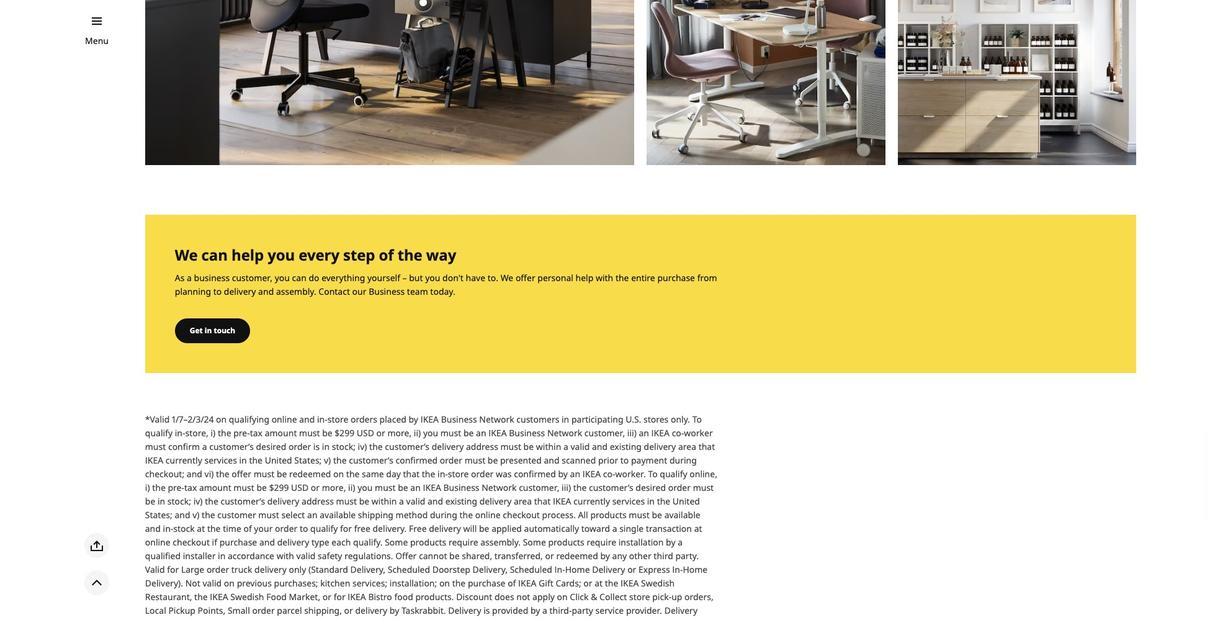 Task type: vqa. For each thing, say whether or not it's contained in the screenshot.
must
yes



Task type: locate. For each thing, give the bounding box(es) containing it.
single
[[620, 523, 644, 534]]

stock;
[[332, 441, 356, 453], [168, 495, 191, 507]]

0 horizontal spatial home
[[565, 564, 590, 575]]

swedish
[[641, 577, 675, 589], [231, 591, 264, 603]]

0 horizontal spatial to
[[648, 468, 658, 480]]

usd up select
[[291, 482, 309, 493]]

more, up each
[[322, 482, 346, 493]]

online up will
[[475, 509, 501, 521]]

services down worker.
[[613, 495, 645, 507]]

1 vertical spatial confirmed
[[514, 468, 556, 480]]

provider.
[[626, 604, 662, 616]]

0 horizontal spatial apply
[[234, 618, 256, 620]]

to down select
[[300, 523, 308, 534]]

iv) down orders
[[358, 441, 367, 453]]

prior
[[598, 454, 618, 466]]

some up transferred,
[[523, 536, 546, 548]]

1 horizontal spatial amount
[[265, 427, 297, 439]]

1 require from the left
[[449, 536, 478, 548]]

can inside as a business customer, you can do everything yourself – but you don't have to. we offer personal help with the entire purchase from planning to delivery and assembly. contact our business team today.
[[292, 272, 307, 284]]

2 horizontal spatial that
[[699, 441, 715, 453]]

step
[[343, 245, 375, 265]]

0 vertical spatial checkout
[[503, 509, 540, 521]]

0 vertical spatial states;
[[294, 454, 322, 466]]

checkout down stock
[[173, 536, 210, 548]]

food
[[266, 591, 287, 603]]

2 vertical spatial to
[[300, 523, 308, 534]]

2 vertical spatial purchase
[[468, 577, 506, 589]]

existing up will
[[446, 495, 477, 507]]

for down kitchen on the bottom of page
[[334, 591, 346, 603]]

1 horizontal spatial during
[[670, 454, 697, 466]]

details.
[[644, 618, 673, 620]]

1 vertical spatial amount
[[199, 482, 231, 493]]

1 vertical spatial existing
[[446, 495, 477, 507]]

1 vertical spatial i)
[[145, 482, 150, 493]]

2 some from the left
[[523, 536, 546, 548]]

desired down worker.
[[636, 482, 666, 493]]

delivery
[[592, 564, 625, 575], [448, 604, 481, 616], [665, 604, 698, 616]]

0 vertical spatial is
[[313, 441, 320, 453]]

0 horizontal spatial area
[[514, 495, 532, 507]]

in- up cards;
[[555, 564, 565, 575]]

scheduled down transferred,
[[510, 564, 553, 575]]

free
[[409, 523, 427, 534]]

1 vertical spatial stock;
[[168, 495, 191, 507]]

on
[[216, 413, 227, 425], [333, 468, 344, 480], [224, 577, 235, 589], [439, 577, 450, 589], [557, 591, 568, 603]]

of
[[379, 245, 394, 265], [244, 523, 252, 534], [508, 577, 516, 589]]

0 horizontal spatial tax
[[184, 482, 197, 493]]

and down pickup
[[171, 618, 187, 620]]

0 vertical spatial address
[[466, 441, 498, 453]]

must
[[299, 427, 320, 439], [441, 427, 461, 439], [145, 441, 166, 453], [501, 441, 521, 453], [465, 454, 486, 466], [254, 468, 275, 480], [234, 482, 254, 493], [375, 482, 396, 493], [693, 482, 714, 493], [336, 495, 357, 507], [258, 509, 279, 521], [629, 509, 650, 521]]

0 vertical spatial purchase
[[658, 272, 695, 284]]

pre- down checkout;
[[168, 482, 184, 493]]

and up the prior
[[592, 441, 608, 453]]

2 vertical spatial that
[[534, 495, 551, 507]]

store
[[328, 413, 348, 425], [448, 468, 469, 480], [629, 591, 650, 603], [536, 618, 557, 620]]

0 vertical spatial services
[[205, 454, 237, 466]]

store,
[[185, 427, 209, 439]]

delivery inside as a business customer, you can do everything yourself – but you don't have to. we offer personal help with the entire purchase from planning to delivery and assembly. contact our business team today.
[[224, 286, 256, 297]]

same
[[362, 468, 384, 480]]

qualify
[[145, 427, 173, 439], [660, 468, 688, 480], [310, 523, 338, 534]]

help
[[232, 245, 264, 265], [576, 272, 594, 284]]

0 vertical spatial redeemed
[[289, 468, 331, 480]]

have
[[466, 272, 486, 284]]

0 horizontal spatial redeemed
[[289, 468, 331, 480]]

a inside as a business customer, you can do everything yourself – but you don't have to. we offer personal help with the entire purchase from planning to delivery and assembly. contact our business team today.
[[187, 272, 192, 284]]

in inside button
[[205, 325, 212, 336]]

in- down party.
[[673, 564, 683, 575]]

1 horizontal spatial purchase
[[468, 577, 506, 589]]

services
[[205, 454, 237, 466], [613, 495, 645, 507]]

if
[[212, 536, 217, 548]]

service
[[596, 604, 624, 616]]

during
[[670, 454, 697, 466], [430, 509, 457, 521]]

valid up method
[[406, 495, 426, 507]]

assembly. inside *valid 1/7–2/3/24 on qualifying online and in-store orders placed by ikea business network customers in participating u.s. stores only. to qualify in-store, i) the pre-tax amount must be $299 usd or more, ii) you must be an ikea business network customer, iii) an ikea co-worker must confirm a customer's desired order is in stock; iv) the customer's delivery address must be within a valid and existing delivery area that ikea currently services in the united states; v) the customer's confirmed order must be presented and scanned prior to payment during checkout; and vi) the offer must be redeemed on the same day that the in-store order was confirmed by an ikea co-worker. to qualify online, i) the pre-tax amount must be $299 usd or more, ii) you must be an ikea business network customer, iii) the customer's desired order must be in stock; iv) the customer's delivery address must be within a valid and existing delivery area that ikea currently services in the united states; and v) the customer must select an available shipping method during the online checkout process. all products must be available and in-stock at the time of your order to qualify for free delivery. free delivery will be applied automatically toward a single transaction at online checkout if purchase and delivery type each qualify. some products require assembly. some products require installation by a qualified installer in accordance with valid safety regulations. offer cannot be shared, transferred, or redeemed by any other third party. valid for large order truck delivery only (standard delivery, scheduled doorstep delivery, scheduled in-home delivery or express in-home delivery). not valid on previous purchases; kitchen services; installation; on the purchase of ikea gift cards; or at the ikea swedish restaurant, the ikea swedish food market, or for ikea bistro food products. discount does not apply on click & collect store pick-up orders, local pickup points, small order parcel shipping, or delivery by taskrabbit. delivery is provided by a third-party service provider. delivery terms and conditions apply www.ikea-usa.com/deliveryterms. other restrictions may apply. see store or ikea-usa.com for details.
[[481, 536, 521, 548]]

or down third-
[[559, 618, 568, 620]]

of up the yourself
[[379, 245, 394, 265]]

get in touch button
[[175, 318, 250, 343]]

offer inside *valid 1/7–2/3/24 on qualifying online and in-store orders placed by ikea business network customers in participating u.s. stores only. to qualify in-store, i) the pre-tax amount must be $299 usd or more, ii) you must be an ikea business network customer, iii) an ikea co-worker must confirm a customer's desired order is in stock; iv) the customer's delivery address must be within a valid and existing delivery area that ikea currently services in the united states; v) the customer's confirmed order must be presented and scanned prior to payment during checkout; and vi) the offer must be redeemed on the same day that the in-store order was confirmed by an ikea co-worker. to qualify online, i) the pre-tax amount must be $299 usd or more, ii) you must be an ikea business network customer, iii) the customer's desired order must be in stock; iv) the customer's delivery address must be within a valid and existing delivery area that ikea currently services in the united states; and v) the customer must select an available shipping method during the online checkout process. all products must be available and in-stock at the time of your order to qualify for free delivery. free delivery will be applied automatically toward a single transaction at online checkout if purchase and delivery type each qualify. some products require assembly. some products require installation by a qualified installer in accordance with valid safety regulations. offer cannot be shared, transferred, or redeemed by any other third party. valid for large order truck delivery only (standard delivery, scheduled doorstep delivery, scheduled in-home delivery or express in-home delivery). not valid on previous purchases; kitchen services; installation; on the purchase of ikea gift cards; or at the ikea swedish restaurant, the ikea swedish food market, or for ikea bistro food products. discount does not apply on click & collect store pick-up orders, local pickup points, small order parcel shipping, or delivery by taskrabbit. delivery is provided by a third-party service provider. delivery terms and conditions apply www.ikea-usa.com/deliveryterms. other restrictions may apply. see store or ikea-usa.com for details.
[[232, 468, 252, 480]]

1 vertical spatial within
[[372, 495, 397, 507]]

customer,
[[232, 272, 273, 284], [585, 427, 625, 439], [519, 482, 560, 493]]

delivery, down shared,
[[473, 564, 508, 575]]

of right time
[[244, 523, 252, 534]]

the inside as a business customer, you can do everything yourself – but you don't have to. we offer personal help with the entire purchase from planning to delivery and assembly. contact our business team today.
[[616, 272, 629, 284]]

desired
[[256, 441, 286, 453], [636, 482, 666, 493]]

redeemed up cards;
[[556, 550, 598, 562]]

to.
[[488, 272, 499, 284]]

customer, down presented
[[519, 482, 560, 493]]

ikea up the "process."
[[553, 495, 571, 507]]

*valid 1/7–2/3/24 on qualifying online and in-store orders placed by ikea business network customers in participating u.s. stores only. to qualify in-store, i) the pre-tax amount must be $299 usd or more, ii) you must be an ikea business network customer, iii) an ikea co-worker must confirm a customer's desired order is in stock; iv) the customer's delivery address must be within a valid and existing delivery area that ikea currently services in the united states; v) the customer's confirmed order must be presented and scanned prior to payment during checkout; and vi) the offer must be redeemed on the same day that the in-store order was confirmed by an ikea co-worker. to qualify online, i) the pre-tax amount must be $299 usd or more, ii) you must be an ikea business network customer, iii) the customer's desired order must be in stock; iv) the customer's delivery address must be within a valid and existing delivery area that ikea currently services in the united states; and v) the customer must select an available shipping method during the online checkout process. all products must be available and in-stock at the time of your order to qualify for free delivery. free delivery will be applied automatically toward a single transaction at online checkout if purchase and delivery type each qualify. some products require assembly. some products require installation by a qualified installer in accordance with valid safety regulations. offer cannot be shared, transferred, or redeemed by any other third party. valid for large order truck delivery only (standard delivery, scheduled doorstep delivery, scheduled in-home delivery or express in-home delivery). not valid on previous purchases; kitchen services; installation; on the purchase of ikea gift cards; or at the ikea swedish restaurant, the ikea swedish food market, or for ikea bistro food products. discount does not apply on click & collect store pick-up orders, local pickup points, small order parcel shipping, or delivery by taskrabbit. delivery is provided by a third-party service provider. delivery terms and conditions apply www.ikea-usa.com/deliveryterms. other restrictions may apply. see store or ikea-usa.com for details.
[[145, 413, 718, 620]]

0 vertical spatial apply
[[533, 591, 555, 603]]

a bright, spacious store interior centred round a large kitchen island with light-ash-effect askersund drawer fronts. image
[[898, 0, 1137, 165]]

ikea up not
[[518, 577, 537, 589]]

existing up the prior
[[610, 441, 642, 453]]

usd
[[357, 427, 374, 439], [291, 482, 309, 493]]

1 vertical spatial of
[[244, 523, 252, 534]]

assembly. down the do
[[276, 286, 316, 297]]

be
[[322, 427, 333, 439], [464, 427, 474, 439], [524, 441, 534, 453], [488, 454, 498, 466], [277, 468, 287, 480], [257, 482, 267, 493], [398, 482, 408, 493], [145, 495, 155, 507], [359, 495, 370, 507], [652, 509, 662, 521], [479, 523, 490, 534], [450, 550, 460, 562]]

to down business
[[213, 286, 222, 297]]

iii) up the "process."
[[562, 482, 571, 493]]

apply
[[533, 591, 555, 603], [234, 618, 256, 620]]

1 vertical spatial checkout
[[173, 536, 210, 548]]

qualify down *valid
[[145, 427, 173, 439]]

as
[[175, 272, 185, 284]]

usd down orders
[[357, 427, 374, 439]]

i) down checkout;
[[145, 482, 150, 493]]

area up the applied on the bottom of page
[[514, 495, 532, 507]]

apply down "gift"
[[533, 591, 555, 603]]

(standard
[[308, 564, 348, 575]]

qualifying
[[229, 413, 269, 425]]

1 delivery, from the left
[[351, 564, 386, 575]]

0 horizontal spatial iii)
[[562, 482, 571, 493]]

currently
[[166, 454, 202, 466], [574, 495, 610, 507]]

pre- down qualifying
[[234, 427, 250, 439]]

area down worker
[[678, 441, 697, 453]]

everything
[[322, 272, 365, 284]]

parcel
[[277, 604, 302, 616]]

for
[[340, 523, 352, 534], [167, 564, 179, 575], [334, 591, 346, 603], [630, 618, 642, 620]]

applied
[[492, 523, 522, 534]]

0 vertical spatial swedish
[[641, 577, 675, 589]]

or up shipping,
[[323, 591, 332, 603]]

installer
[[183, 550, 216, 562]]

network down customers
[[548, 427, 582, 439]]

1 available from the left
[[320, 509, 356, 521]]

1 vertical spatial co-
[[603, 468, 616, 480]]

swedish down 'previous'
[[231, 591, 264, 603]]

www.ikea-
[[258, 618, 300, 620]]

iv) up stock
[[193, 495, 203, 507]]

0 horizontal spatial stock;
[[168, 495, 191, 507]]

assembly.
[[276, 286, 316, 297], [481, 536, 521, 548]]

0 horizontal spatial with
[[277, 550, 294, 562]]

0 horizontal spatial checkout
[[173, 536, 210, 548]]

is
[[313, 441, 320, 453], [484, 604, 490, 616]]

0 vertical spatial usd
[[357, 427, 374, 439]]

0 horizontal spatial co-
[[603, 468, 616, 480]]

0 horizontal spatial in-
[[555, 564, 565, 575]]

1 vertical spatial v)
[[193, 509, 200, 521]]

address up select
[[302, 495, 334, 507]]

1 vertical spatial address
[[302, 495, 334, 507]]

and down we can help you every step of the way
[[258, 286, 274, 297]]

states; up qualified
[[145, 509, 172, 521]]

assembly. inside as a business customer, you can do everything yourself – but you don't have to. we offer personal help with the entire purchase from planning to delivery and assembly. contact our business team today.
[[276, 286, 316, 297]]

1 horizontal spatial online
[[272, 413, 297, 425]]

require down will
[[449, 536, 478, 548]]

shipping
[[358, 509, 394, 521]]

more,
[[388, 427, 412, 439], [322, 482, 346, 493]]

2 horizontal spatial delivery
[[665, 604, 698, 616]]

1 vertical spatial assembly.
[[481, 536, 521, 548]]

at
[[197, 523, 205, 534], [694, 523, 702, 534], [595, 577, 603, 589]]

1 vertical spatial to
[[621, 454, 629, 466]]

1 horizontal spatial offer
[[516, 272, 536, 284]]

1 horizontal spatial home
[[683, 564, 708, 575]]

1 horizontal spatial $299
[[335, 427, 355, 439]]

–
[[403, 272, 407, 284]]

or up &
[[584, 577, 593, 589]]

0 horizontal spatial scheduled
[[388, 564, 430, 575]]

delivery down discount
[[448, 604, 481, 616]]

with
[[596, 272, 614, 284], [277, 550, 294, 562]]

1 horizontal spatial tax
[[250, 427, 263, 439]]

ikea up checkout;
[[145, 454, 163, 466]]

1 horizontal spatial products
[[548, 536, 585, 548]]

0 horizontal spatial offer
[[232, 468, 252, 480]]

offer left personal
[[516, 272, 536, 284]]

network
[[479, 413, 514, 425], [548, 427, 582, 439], [482, 482, 517, 493]]

network left customers
[[479, 413, 514, 425]]

more, down placed
[[388, 427, 412, 439]]

products up cannot
[[410, 536, 447, 548]]

co-
[[672, 427, 684, 439], [603, 468, 616, 480]]

0 horizontal spatial that
[[403, 468, 420, 480]]

$299
[[335, 427, 355, 439], [269, 482, 289, 493]]

$299 up select
[[269, 482, 289, 493]]

&
[[591, 591, 598, 603]]

1 vertical spatial that
[[403, 468, 420, 480]]

the
[[398, 245, 423, 265], [616, 272, 629, 284], [218, 427, 231, 439], [369, 441, 383, 453], [249, 454, 263, 466], [333, 454, 347, 466], [216, 468, 230, 480], [346, 468, 360, 480], [422, 468, 435, 480], [152, 482, 166, 493], [573, 482, 587, 493], [205, 495, 218, 507], [657, 495, 671, 507], [202, 509, 215, 521], [460, 509, 473, 521], [207, 523, 221, 534], [452, 577, 466, 589], [605, 577, 619, 589], [194, 591, 208, 603]]

2 vertical spatial network
[[482, 482, 517, 493]]

shipping,
[[304, 604, 342, 616]]

other
[[399, 618, 422, 620]]

restrictions
[[425, 618, 470, 620]]

scheduled
[[388, 564, 430, 575], [510, 564, 553, 575]]

1 horizontal spatial redeemed
[[556, 550, 598, 562]]

1 vertical spatial usd
[[291, 482, 309, 493]]

2 vertical spatial of
[[508, 577, 516, 589]]

a right as
[[187, 272, 192, 284]]

0 vertical spatial iii)
[[628, 427, 637, 439]]

pre-
[[234, 427, 250, 439], [168, 482, 184, 493]]

a left single on the right of the page
[[613, 523, 617, 534]]

contact
[[319, 286, 350, 297]]

customer, inside as a business customer, you can do everything yourself – but you don't have to. we offer personal help with the entire purchase from planning to delivery and assembly. contact our business team today.
[[232, 272, 273, 284]]

a up party.
[[678, 536, 683, 548]]

ii)
[[414, 427, 421, 439], [348, 482, 355, 493]]

0 vertical spatial to
[[693, 413, 702, 425]]

1 vertical spatial offer
[[232, 468, 252, 480]]

0 horizontal spatial delivery,
[[351, 564, 386, 575]]

offer right "vi)"
[[232, 468, 252, 480]]

0 vertical spatial united
[[265, 454, 292, 466]]

products down the 'automatically'
[[548, 536, 585, 548]]

customer's
[[209, 441, 254, 453], [385, 441, 430, 453], [349, 454, 394, 466], [589, 482, 634, 493], [221, 495, 265, 507]]

united down qualifying
[[265, 454, 292, 466]]

previous
[[237, 577, 272, 589]]

and up method
[[428, 495, 443, 507]]

iv)
[[358, 441, 367, 453], [193, 495, 203, 507]]

1 horizontal spatial united
[[673, 495, 700, 507]]

that up the "process."
[[534, 495, 551, 507]]

1 vertical spatial help
[[576, 272, 594, 284]]

a down 'store,'
[[202, 441, 207, 453]]

customer's down worker.
[[589, 482, 634, 493]]

services up "vi)"
[[205, 454, 237, 466]]

0 horizontal spatial $299
[[269, 482, 289, 493]]

some down "delivery."
[[385, 536, 408, 548]]

redeemed
[[289, 468, 331, 480], [556, 550, 598, 562]]

checkout up the applied on the bottom of page
[[503, 509, 540, 521]]

confirm
[[168, 441, 200, 453]]

home down party.
[[683, 564, 708, 575]]

1 vertical spatial redeemed
[[556, 550, 598, 562]]

confirmed down presented
[[514, 468, 556, 480]]

2 delivery, from the left
[[473, 564, 508, 575]]

co- down only.
[[672, 427, 684, 439]]

0 horizontal spatial confirmed
[[396, 454, 438, 466]]

stores
[[644, 413, 669, 425]]

0 horizontal spatial desired
[[256, 441, 286, 453]]

yourself
[[367, 272, 400, 284]]

taskrabbit.
[[402, 604, 446, 616]]

2 horizontal spatial of
[[508, 577, 516, 589]]

products
[[591, 509, 627, 521], [410, 536, 447, 548], [548, 536, 585, 548]]

1 vertical spatial can
[[292, 272, 307, 284]]

network down was
[[482, 482, 517, 493]]

customer's up customer
[[221, 495, 265, 507]]

0 horizontal spatial online
[[145, 536, 171, 548]]

iii)
[[628, 427, 637, 439], [562, 482, 571, 493]]

with inside *valid 1/7–2/3/24 on qualifying online and in-store orders placed by ikea business network customers in participating u.s. stores only. to qualify in-store, i) the pre-tax amount must be $299 usd or more, ii) you must be an ikea business network customer, iii) an ikea co-worker must confirm a customer's desired order is in stock; iv) the customer's delivery address must be within a valid and existing delivery area that ikea currently services in the united states; v) the customer's confirmed order must be presented and scanned prior to payment during checkout; and vi) the offer must be redeemed on the same day that the in-store order was confirmed by an ikea co-worker. to qualify online, i) the pre-tax amount must be $299 usd or more, ii) you must be an ikea business network customer, iii) the customer's desired order must be in stock; iv) the customer's delivery address must be within a valid and existing delivery area that ikea currently services in the united states; and v) the customer must select an available shipping method during the online checkout process. all products must be available and in-stock at the time of your order to qualify for free delivery. free delivery will be applied automatically toward a single transaction at online checkout if purchase and delivery type each qualify. some products require assembly. some products require installation by a qualified installer in accordance with valid safety regulations. offer cannot be shared, transferred, or redeemed by any other third party. valid for large order truck delivery only (standard delivery, scheduled doorstep delivery, scheduled in-home delivery or express in-home delivery). not valid on previous purchases; kitchen services; installation; on the purchase of ikea gift cards; or at the ikea swedish restaurant, the ikea swedish food market, or for ikea bistro food products. discount does not apply on click & collect store pick-up orders, local pickup points, small order parcel shipping, or delivery by taskrabbit. delivery is provided by a third-party service provider. delivery terms and conditions apply www.ikea-usa.com/deliveryterms. other restrictions may apply. see store or ikea-usa.com for details.
[[277, 550, 294, 562]]

iii) down u.s.
[[628, 427, 637, 439]]

checkout;
[[145, 468, 184, 480]]

delivery, down regulations.
[[351, 564, 386, 575]]

products up toward
[[591, 509, 627, 521]]

1 vertical spatial with
[[277, 550, 294, 562]]

1 vertical spatial we
[[501, 272, 514, 284]]

0 vertical spatial during
[[670, 454, 697, 466]]

for up delivery).
[[167, 564, 179, 575]]

valid
[[571, 441, 590, 453], [406, 495, 426, 507], [296, 550, 316, 562], [203, 577, 222, 589]]

to down payment
[[648, 468, 658, 480]]

select
[[282, 509, 305, 521]]

1 vertical spatial to
[[648, 468, 658, 480]]

can left the do
[[292, 272, 307, 284]]

stock; down orders
[[332, 441, 356, 453]]

1 vertical spatial network
[[548, 427, 582, 439]]

0 horizontal spatial qualify
[[145, 427, 173, 439]]

team
[[407, 286, 428, 297]]

1 horizontal spatial usd
[[357, 427, 374, 439]]

within down customers
[[536, 441, 561, 453]]

1 vertical spatial united
[[673, 495, 700, 507]]

u.s.
[[626, 413, 642, 425]]

ikea down services;
[[348, 591, 366, 603]]

scheduled down offer
[[388, 564, 430, 575]]



Task type: describe. For each thing, give the bounding box(es) containing it.
by down the transaction at bottom
[[666, 536, 676, 548]]

menu
[[85, 35, 109, 47]]

do
[[309, 272, 319, 284]]

ikea-
[[570, 618, 591, 620]]

pickup
[[168, 604, 196, 616]]

*valid
[[145, 413, 170, 425]]

by right placed
[[409, 413, 418, 425]]

by up 'see'
[[531, 604, 540, 616]]

1 horizontal spatial v)
[[324, 454, 331, 466]]

1 vertical spatial more,
[[322, 482, 346, 493]]

0 horizontal spatial currently
[[166, 454, 202, 466]]

in- right day
[[438, 468, 448, 480]]

0 horizontal spatial purchase
[[220, 536, 257, 548]]

a up method
[[399, 495, 404, 507]]

cannot
[[419, 550, 447, 562]]

2 require from the left
[[587, 536, 617, 548]]

process.
[[542, 509, 576, 521]]

in- left orders
[[317, 413, 328, 425]]

purchase inside as a business customer, you can do everything yourself – but you don't have to. we offer personal help with the entire purchase from planning to delivery and assembly. contact our business team today.
[[658, 272, 695, 284]]

help inside as a business customer, you can do everything yourself – but you don't have to. we offer personal help with the entire purchase from planning to delivery and assembly. contact our business team today.
[[576, 272, 594, 284]]

1 horizontal spatial services
[[613, 495, 645, 507]]

by down scanned
[[558, 468, 568, 480]]

from
[[698, 272, 717, 284]]

1 vertical spatial online
[[475, 509, 501, 521]]

and up stock
[[175, 509, 190, 521]]

0 vertical spatial more,
[[388, 427, 412, 439]]

by down food
[[390, 604, 399, 616]]

1 horizontal spatial iii)
[[628, 427, 637, 439]]

1 horizontal spatial area
[[678, 441, 697, 453]]

bistro
[[368, 591, 392, 603]]

safety
[[318, 550, 342, 562]]

day
[[386, 468, 401, 480]]

1 horizontal spatial co-
[[672, 427, 684, 439]]

party
[[572, 604, 593, 616]]

time
[[223, 523, 241, 534]]

may
[[473, 618, 490, 620]]

free
[[354, 523, 371, 534]]

qualify.
[[353, 536, 383, 548]]

1 scheduled from the left
[[388, 564, 430, 575]]

0 vertical spatial network
[[479, 413, 514, 425]]

ikea down stores on the bottom right of the page
[[652, 427, 670, 439]]

vi)
[[205, 468, 214, 480]]

1 vertical spatial during
[[430, 509, 457, 521]]

participating
[[572, 413, 624, 425]]

2 horizontal spatial to
[[621, 454, 629, 466]]

0 vertical spatial iv)
[[358, 441, 367, 453]]

0 horizontal spatial united
[[265, 454, 292, 466]]

cards;
[[556, 577, 582, 589]]

get in touch
[[190, 325, 235, 336]]

2 horizontal spatial at
[[694, 523, 702, 534]]

installation
[[619, 536, 664, 548]]

by left any
[[601, 550, 610, 562]]

1 vertical spatial qualify
[[660, 468, 688, 480]]

and left orders
[[299, 413, 315, 425]]

1 vertical spatial desired
[[636, 482, 666, 493]]

touch
[[214, 325, 235, 336]]

and up qualified
[[145, 523, 161, 534]]

products.
[[416, 591, 454, 603]]

ikea up presented
[[489, 427, 507, 439]]

delivery.
[[373, 523, 407, 534]]

or down placed
[[377, 427, 385, 439]]

installation;
[[390, 577, 437, 589]]

0 vertical spatial we
[[175, 245, 198, 265]]

store down third-
[[536, 618, 557, 620]]

1 horizontal spatial that
[[534, 495, 551, 507]]

1 horizontal spatial apply
[[533, 591, 555, 603]]

conditions
[[189, 618, 232, 620]]

online,
[[690, 468, 718, 480]]

1 horizontal spatial swedish
[[641, 577, 675, 589]]

ikea up method
[[423, 482, 441, 493]]

kitchen
[[320, 577, 350, 589]]

0 horizontal spatial i)
[[145, 482, 150, 493]]

0 vertical spatial ii)
[[414, 427, 421, 439]]

2 vertical spatial qualify
[[310, 523, 338, 534]]

get
[[190, 325, 203, 336]]

customers
[[517, 413, 560, 425]]

customer's down qualifying
[[209, 441, 254, 453]]

on down truck
[[224, 577, 235, 589]]

0 vertical spatial of
[[379, 245, 394, 265]]

on left qualifying
[[216, 413, 227, 425]]

0 horizontal spatial iv)
[[193, 495, 203, 507]]

large
[[181, 564, 204, 575]]

on left same
[[333, 468, 344, 480]]

ikea right placed
[[421, 413, 439, 425]]

and left "vi)"
[[187, 468, 202, 480]]

store up the provider.
[[629, 591, 650, 603]]

1 horizontal spatial customer,
[[519, 482, 560, 493]]

0 horizontal spatial existing
[[446, 495, 477, 507]]

1 horizontal spatial to
[[300, 523, 308, 534]]

1 horizontal spatial checkout
[[503, 509, 540, 521]]

1 horizontal spatial address
[[466, 441, 498, 453]]

customer's up same
[[349, 454, 394, 466]]

worker
[[684, 427, 713, 439]]

food
[[395, 591, 413, 603]]

1 horizontal spatial delivery
[[592, 564, 625, 575]]

2 vertical spatial online
[[145, 536, 171, 548]]

1 horizontal spatial currently
[[574, 495, 610, 507]]

presented
[[500, 454, 542, 466]]

a workspace centred around a bekant desk and a hattefjäll office chair in a softly sunlit room with an earthy colour palette. image
[[647, 0, 886, 165]]

purchases;
[[274, 577, 318, 589]]

0 vertical spatial online
[[272, 413, 297, 425]]

does
[[495, 591, 514, 603]]

a trotten desk and black office chair by open shelves with a noticeboard at one side of the desk and a drawer unit below. image
[[145, 0, 635, 165]]

a up scanned
[[564, 441, 569, 453]]

type
[[312, 536, 329, 548]]

0 horizontal spatial swedish
[[231, 591, 264, 603]]

valid up only
[[296, 550, 316, 562]]

1 home from the left
[[565, 564, 590, 575]]

orders
[[351, 413, 377, 425]]

apply.
[[492, 618, 517, 620]]

transferred,
[[495, 550, 543, 562]]

method
[[396, 509, 428, 521]]

0 horizontal spatial v)
[[193, 509, 200, 521]]

but
[[409, 272, 423, 284]]

stock
[[173, 523, 195, 534]]

0 horizontal spatial at
[[197, 523, 205, 534]]

in- up confirm
[[175, 427, 185, 439]]

customer's up day
[[385, 441, 430, 453]]

0 vertical spatial that
[[699, 441, 715, 453]]

1 horizontal spatial is
[[484, 604, 490, 616]]

1 horizontal spatial to
[[693, 413, 702, 425]]

ikea down scanned
[[583, 468, 601, 480]]

any
[[612, 550, 627, 562]]

0 horizontal spatial address
[[302, 495, 334, 507]]

1 horizontal spatial confirmed
[[514, 468, 556, 480]]

0 horizontal spatial products
[[410, 536, 447, 548]]

in- up qualified
[[163, 523, 173, 534]]

business
[[194, 272, 230, 284]]

automatically
[[524, 523, 579, 534]]

0 vertical spatial help
[[232, 245, 264, 265]]

0 horizontal spatial states;
[[145, 509, 172, 521]]

third-
[[550, 604, 572, 616]]

0 horizontal spatial is
[[313, 441, 320, 453]]

0 vertical spatial desired
[[256, 441, 286, 453]]

ikea up points,
[[210, 591, 228, 603]]

1 horizontal spatial stock;
[[332, 441, 356, 453]]

0 horizontal spatial of
[[244, 523, 252, 534]]

1 horizontal spatial pre-
[[234, 427, 250, 439]]

or up usa.com/deliveryterms.
[[344, 604, 353, 616]]

was
[[496, 468, 512, 480]]

2 available from the left
[[665, 509, 701, 521]]

2 scheduled from the left
[[510, 564, 553, 575]]

market,
[[289, 591, 320, 603]]

store left orders
[[328, 413, 348, 425]]

our
[[352, 286, 367, 297]]

personal
[[538, 272, 574, 284]]

1 horizontal spatial i)
[[211, 427, 216, 439]]

0 vertical spatial can
[[202, 245, 228, 265]]

0 vertical spatial amount
[[265, 427, 297, 439]]

1 in- from the left
[[555, 564, 565, 575]]

on up third-
[[557, 591, 568, 603]]

each
[[332, 536, 351, 548]]

transaction
[[646, 523, 692, 534]]

business inside as a business customer, you can do everything yourself – but you don't have to. we offer personal help with the entire purchase from planning to delivery and assembly. contact our business team today.
[[369, 286, 405, 297]]

or down the 'automatically'
[[545, 550, 554, 562]]

and inside as a business customer, you can do everything yourself – but you don't have to. we offer personal help with the entire purchase from planning to delivery and assembly. contact our business team today.
[[258, 286, 274, 297]]

offer
[[396, 550, 417, 562]]

for down the provider.
[[630, 618, 642, 620]]

points,
[[198, 604, 226, 616]]

see
[[519, 618, 533, 620]]

your
[[254, 523, 273, 534]]

and down your
[[259, 536, 275, 548]]

1 vertical spatial pre-
[[168, 482, 184, 493]]

0 horizontal spatial ii)
[[348, 482, 355, 493]]

worker.
[[615, 468, 646, 480]]

1 horizontal spatial at
[[595, 577, 603, 589]]

other
[[629, 550, 652, 562]]

1 vertical spatial iii)
[[562, 482, 571, 493]]

all
[[578, 509, 588, 521]]

0 horizontal spatial delivery
[[448, 604, 481, 616]]

for up each
[[340, 523, 352, 534]]

only.
[[671, 413, 690, 425]]

a left third-
[[543, 604, 547, 616]]

store left was
[[448, 468, 469, 480]]

entire
[[631, 272, 655, 284]]

not
[[185, 577, 200, 589]]

today.
[[430, 286, 455, 297]]

usa.com
[[591, 618, 627, 620]]

2 in- from the left
[[673, 564, 683, 575]]

or up type
[[311, 482, 320, 493]]

2 horizontal spatial products
[[591, 509, 627, 521]]

offer inside as a business customer, you can do everything yourself – but you don't have to. we offer personal help with the entire purchase from planning to delivery and assembly. contact our business team today.
[[516, 272, 536, 284]]

third
[[654, 550, 673, 562]]

orders,
[[685, 591, 714, 603]]

collect
[[600, 591, 627, 603]]

on down doorstep
[[439, 577, 450, 589]]

0 vertical spatial qualify
[[145, 427, 173, 439]]

valid right not
[[203, 577, 222, 589]]

or down other
[[628, 564, 637, 575]]

1 horizontal spatial existing
[[610, 441, 642, 453]]

0 vertical spatial tax
[[250, 427, 263, 439]]

payment
[[631, 454, 668, 466]]

will
[[463, 523, 477, 534]]

with inside as a business customer, you can do everything yourself – but you don't have to. we offer personal help with the entire purchase from planning to delivery and assembly. contact our business team today.
[[596, 272, 614, 284]]

2 home from the left
[[683, 564, 708, 575]]

up
[[672, 591, 683, 603]]

1 vertical spatial area
[[514, 495, 532, 507]]

not
[[517, 591, 530, 603]]

delivery).
[[145, 577, 183, 589]]

party.
[[676, 550, 699, 562]]

customer
[[217, 509, 256, 521]]

terms
[[145, 618, 169, 620]]

usa.com/deliveryterms.
[[300, 618, 396, 620]]

1 horizontal spatial within
[[536, 441, 561, 453]]

pick-
[[653, 591, 672, 603]]

1 vertical spatial customer,
[[585, 427, 625, 439]]

and left scanned
[[544, 454, 560, 466]]

provided
[[492, 604, 528, 616]]

to inside as a business customer, you can do everything yourself – but you don't have to. we offer personal help with the entire purchase from planning to delivery and assembly. contact our business team today.
[[213, 286, 222, 297]]

ikea up the collect
[[621, 577, 639, 589]]

valid up scanned
[[571, 441, 590, 453]]

1 some from the left
[[385, 536, 408, 548]]

we inside as a business customer, you can do everything yourself – but you don't have to. we offer personal help with the entire purchase from planning to delivery and assembly. contact our business team today.
[[501, 272, 514, 284]]



